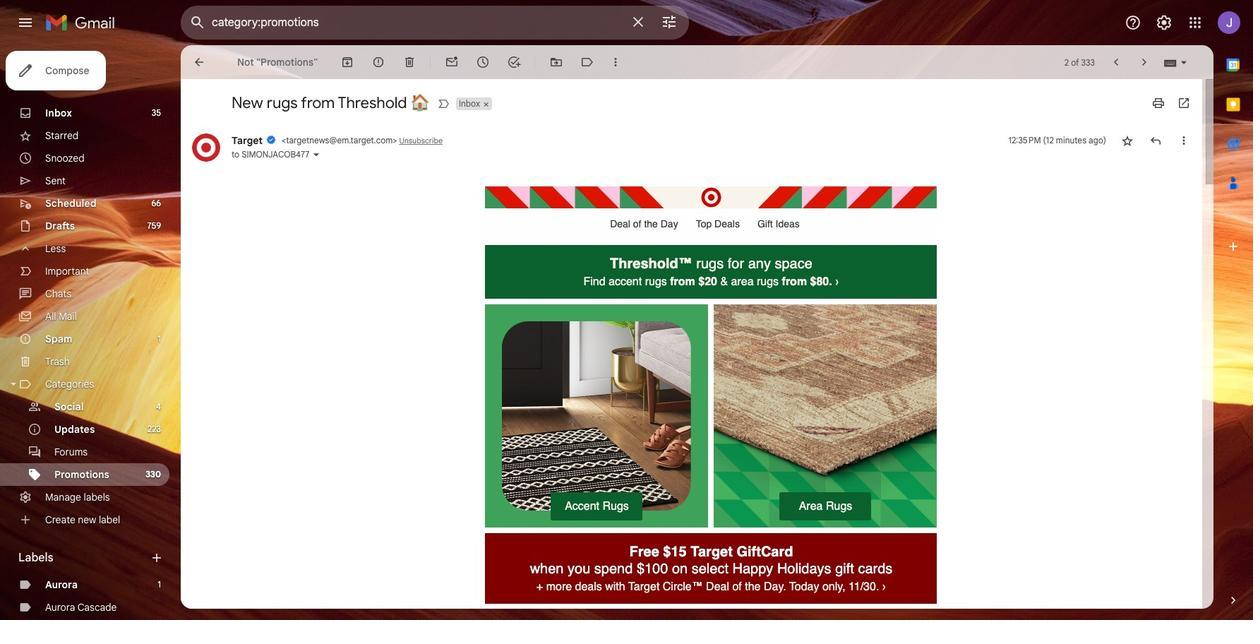 Task type: vqa. For each thing, say whether or not it's contained in the screenshot.
'͏͏'
no



Task type: locate. For each thing, give the bounding box(es) containing it.
new
[[78, 514, 96, 526]]

clear search image
[[624, 8, 653, 36]]

spam link
[[45, 333, 72, 345]]

day.
[[764, 581, 787, 593]]

of for deal
[[634, 218, 642, 230]]

1 horizontal spatial from
[[671, 276, 696, 288]]

rugs
[[267, 93, 298, 112], [697, 256, 724, 272], [645, 276, 667, 288], [757, 276, 779, 288]]

of down happy
[[733, 581, 742, 593]]

2 of 333
[[1065, 57, 1096, 67]]

of right 2
[[1072, 57, 1080, 67]]

holidays
[[778, 561, 832, 577]]

2 horizontal spatial target
[[691, 544, 733, 560]]

rugs right new
[[267, 93, 298, 112]]

333
[[1082, 57, 1096, 67]]

delete image
[[403, 55, 417, 69]]

when
[[530, 561, 564, 577]]

newer image
[[1110, 55, 1124, 69]]

the left day
[[645, 218, 658, 230]]

from left $20
[[671, 276, 696, 288]]

0 vertical spatial of
[[1072, 57, 1080, 67]]

unsubscribe link
[[399, 136, 443, 145]]

important
[[45, 265, 89, 278]]

search mail image
[[185, 10, 211, 35]]

1 vertical spatial aurora
[[45, 601, 75, 614]]

less
[[45, 242, 66, 255]]

1 rugs from the left
[[603, 500, 629, 513]]

1 horizontal spatial inbox
[[459, 98, 480, 108]]

inbox inside labels navigation
[[45, 107, 72, 119]]

unsubscribe
[[399, 136, 443, 145]]

snoozed
[[45, 152, 85, 165]]

not "promotions"
[[237, 56, 318, 69]]

labels navigation
[[0, 45, 181, 620]]

aurora up aurora cascade
[[45, 579, 78, 591]]

create new label
[[45, 514, 120, 526]]

happy
[[733, 561, 774, 577]]

not "promotions" button
[[232, 49, 324, 75]]

forums link
[[54, 446, 88, 458]]

rugs right the area
[[826, 500, 853, 513]]

aurora down aurora "link"
[[45, 601, 75, 614]]

older image
[[1138, 55, 1152, 69]]

rugs
[[603, 500, 629, 513], [826, 500, 853, 513]]

rugs inside area rugs link
[[826, 500, 853, 513]]

back to search results image
[[192, 55, 206, 69]]

rugs right accent
[[603, 500, 629, 513]]

1 horizontal spatial the
[[745, 581, 761, 593]]

$80.
[[811, 276, 833, 288]]

0 horizontal spatial of
[[634, 218, 642, 230]]

deal of the day link
[[610, 218, 679, 230]]

1 horizontal spatial rugs
[[826, 500, 853, 513]]

all
[[45, 310, 56, 323]]

target up select
[[691, 544, 733, 560]]

scheduled link
[[45, 197, 96, 210]]

2
[[1065, 57, 1070, 67]]

labels heading
[[18, 551, 150, 565]]

1 horizontal spatial target
[[629, 581, 660, 593]]

trash link
[[45, 355, 70, 368]]

inbox up starred link
[[45, 107, 72, 119]]

Search mail text field
[[212, 16, 622, 30]]

2 vertical spatial of
[[733, 581, 742, 593]]

circle™
[[663, 581, 703, 593]]

spam
[[45, 333, 72, 345]]

inbox inside button
[[459, 98, 480, 108]]

less button
[[0, 237, 170, 260]]

the down happy
[[745, 581, 761, 593]]

$20
[[699, 276, 718, 288]]

aurora
[[45, 579, 78, 591], [45, 601, 75, 614]]

aurora for aurora "link"
[[45, 579, 78, 591]]

of left day
[[634, 218, 642, 230]]

inbox down snooze image
[[459, 98, 480, 108]]

>
[[393, 135, 397, 145]]

0 vertical spatial 1
[[158, 333, 161, 344]]

1 vertical spatial the
[[745, 581, 761, 593]]

0 horizontal spatial inbox
[[45, 107, 72, 119]]

deal down select
[[707, 581, 730, 593]]

minutes
[[1057, 135, 1087, 145]]

compose button
[[6, 51, 106, 90]]

inbox button
[[456, 97, 482, 110]]

1 vertical spatial 1
[[158, 579, 161, 590]]

2 horizontal spatial of
[[1072, 57, 1080, 67]]

› right $80.
[[836, 276, 840, 288]]

1 vertical spatial ›
[[883, 581, 887, 593]]

for
[[728, 256, 745, 272]]

0 vertical spatial aurora
[[45, 579, 78, 591]]

0 vertical spatial ›
[[836, 276, 840, 288]]

1 horizontal spatial ›
[[883, 581, 887, 593]]

12:35 pm (12 minutes ago)
[[1009, 135, 1107, 145]]

promotions link
[[54, 468, 109, 481]]

top
[[696, 218, 712, 230]]

target up to
[[232, 134, 263, 147]]

the
[[645, 218, 658, 230], [745, 581, 761, 593]]

inbox for the inbox link
[[45, 107, 72, 119]]

0 horizontal spatial rugs
[[603, 500, 629, 513]]

show details image
[[313, 150, 321, 159]]

accent
[[565, 500, 600, 513]]

1 vertical spatial target
[[691, 544, 733, 560]]

from up target cell
[[301, 93, 335, 112]]

0 horizontal spatial the
[[645, 218, 658, 230]]

0 horizontal spatial from
[[301, 93, 335, 112]]

advanced search options image
[[656, 8, 684, 36]]

sent link
[[45, 174, 66, 187]]

drafts link
[[45, 220, 75, 232]]

12:35 pm
[[1009, 135, 1042, 145]]

main menu image
[[17, 14, 34, 31]]

0 vertical spatial the
[[645, 218, 658, 230]]

of
[[1072, 57, 1080, 67], [634, 218, 642, 230], [733, 581, 742, 593]]

target down $100 on the right of page
[[629, 581, 660, 593]]

free $15 target giftcard when you spend $100 on select happy holidays gift cards + more deals with target circle™ deal of the day. today only, 11/30. ›
[[530, 544, 893, 593]]

2 aurora from the top
[[45, 601, 75, 614]]

1 aurora from the top
[[45, 579, 78, 591]]

› down cards
[[883, 581, 887, 593]]

1 1 from the top
[[158, 333, 161, 344]]

area rugs link
[[715, 305, 938, 528]]

ago)
[[1089, 135, 1107, 145]]

0 horizontal spatial deal
[[610, 218, 631, 230]]

rugs inside accent rugs link
[[603, 500, 629, 513]]

inbox
[[459, 98, 480, 108], [45, 107, 72, 119]]

from
[[301, 93, 335, 112], [671, 276, 696, 288], [782, 276, 808, 288]]

new rugs from threshold
[[232, 93, 411, 112]]

the inside the 'free $15 target giftcard when you spend $100 on select happy holidays gift cards + more deals with target circle™ deal of the day. today only, 11/30. ›'
[[745, 581, 761, 593]]

aurora cascade link
[[45, 601, 117, 614]]

area
[[799, 500, 823, 513]]

gift ideas
[[758, 218, 800, 230]]

mail
[[59, 310, 77, 323]]

›
[[836, 276, 840, 288], [883, 581, 887, 593]]

all mail link
[[45, 310, 77, 323]]

sent
[[45, 174, 66, 187]]

1
[[158, 333, 161, 344], [158, 579, 161, 590]]

report spam image
[[372, 55, 386, 69]]

scheduled
[[45, 197, 96, 210]]

2 vertical spatial target
[[629, 581, 660, 593]]

social link
[[54, 401, 84, 413]]

create
[[45, 514, 75, 526]]

from down space at the top
[[782, 276, 808, 288]]

deal left day
[[610, 218, 631, 230]]

1 horizontal spatial deal
[[707, 581, 730, 593]]

2 1 from the top
[[158, 579, 161, 590]]

cascade
[[78, 601, 117, 614]]

tab list
[[1214, 45, 1254, 569]]

more
[[547, 581, 572, 593]]

None search field
[[181, 6, 689, 40]]

12:35 pm (12 minutes ago) cell
[[1009, 133, 1107, 147]]

drafts
[[45, 220, 75, 232]]

1 vertical spatial of
[[634, 218, 642, 230]]

today
[[790, 581, 820, 593]]

starred
[[45, 129, 79, 142]]

0 horizontal spatial target
[[232, 134, 263, 147]]

0 horizontal spatial ›
[[836, 276, 840, 288]]

1 horizontal spatial of
[[733, 581, 742, 593]]

2 rugs from the left
[[826, 500, 853, 513]]

< targetnews@em.target.com >
[[282, 135, 397, 145]]

1 vertical spatial deal
[[707, 581, 730, 593]]

find
[[584, 276, 606, 288]]



Task type: describe. For each thing, give the bounding box(es) containing it.
<
[[282, 135, 286, 145]]

target corporation image
[[192, 133, 220, 161]]

targetnews@em.target.com
[[286, 135, 393, 145]]

inbox link
[[45, 107, 72, 119]]

35
[[152, 107, 161, 118]]

deals
[[715, 218, 740, 230]]

$100
[[637, 561, 669, 577]]

with
[[606, 581, 626, 593]]

manage
[[45, 491, 81, 504]]

important link
[[45, 265, 89, 278]]

labels
[[18, 551, 53, 565]]

top deals
[[696, 218, 740, 230]]

manage labels
[[45, 491, 110, 504]]

area rugs
[[799, 500, 853, 513]]

› inside threshold™ rugs for any space find accent rugs from $20 & area rugs from $80. ›
[[836, 276, 840, 288]]

› inside the 'free $15 target giftcard when you spend $100 on select happy holidays gift cards + more deals with target circle™ deal of the day. today only, 11/30. ›'
[[883, 581, 887, 593]]

add to tasks image
[[507, 55, 521, 69]]

to simonjacob477
[[232, 149, 310, 159]]

chats link
[[45, 288, 72, 300]]

target image
[[701, 187, 723, 208]]

of inside the 'free $15 target giftcard when you spend $100 on select happy holidays gift cards + more deals with target circle™ deal of the day. today only, 11/30. ›'
[[733, 581, 742, 593]]

11/30.
[[849, 581, 880, 593]]

giftcard
[[737, 544, 794, 560]]

gmail image
[[45, 8, 122, 37]]

top deals link
[[696, 218, 740, 230]]

target cell
[[232, 134, 399, 147]]

deal inside the 'free $15 target giftcard when you spend $100 on select happy holidays gift cards + more deals with target circle™ deal of the day. today only, 11/30. ›'
[[707, 581, 730, 593]]

move to image
[[550, 55, 564, 69]]

accent rugs link
[[486, 305, 709, 528]]

+
[[537, 581, 543, 593]]

gift ideas link
[[758, 218, 800, 230]]

gift
[[836, 561, 855, 577]]

of for 2
[[1072, 57, 1080, 67]]

labels image
[[581, 55, 595, 69]]

4
[[156, 401, 161, 412]]

2 horizontal spatial from
[[782, 276, 808, 288]]

only,
[[823, 581, 846, 593]]

select input tool image
[[1180, 57, 1189, 68]]

threshold
[[338, 93, 407, 112]]

more image
[[609, 55, 623, 69]]

updates
[[54, 423, 95, 436]]

chats
[[45, 288, 72, 300]]

space
[[775, 256, 813, 272]]

archive image
[[341, 55, 355, 69]]

ideas
[[776, 218, 800, 230]]

select
[[692, 561, 729, 577]]

compose
[[45, 64, 89, 77]]

66
[[151, 198, 161, 208]]

aurora for aurora cascade
[[45, 601, 75, 614]]

support image
[[1125, 14, 1142, 31]]

threshold™ rugs for any space find accent rugs from $20 & area rugs from $80. ›
[[584, 256, 840, 288]]

deal of the day
[[610, 218, 679, 230]]

330
[[146, 469, 161, 480]]

trash
[[45, 355, 70, 368]]

manage labels link
[[45, 491, 110, 504]]

label
[[99, 514, 120, 526]]

labels
[[84, 491, 110, 504]]

rugs down threshold™
[[645, 276, 667, 288]]

simonjacob477
[[242, 149, 310, 159]]

rugs down any on the top
[[757, 276, 779, 288]]

rugs up $20
[[697, 256, 724, 272]]

on
[[672, 561, 688, 577]]

accent
[[609, 276, 642, 288]]

snoozed link
[[45, 152, 85, 165]]

deals
[[575, 581, 602, 593]]

forums
[[54, 446, 88, 458]]

Not starred checkbox
[[1121, 133, 1135, 147]]

rugs for accent rugs
[[603, 500, 629, 513]]

1 for spam
[[158, 333, 161, 344]]

inbox for inbox button
[[459, 98, 480, 108]]

"promotions"
[[257, 56, 318, 69]]

new
[[232, 93, 263, 112]]

categories
[[45, 378, 94, 391]]

gift
[[758, 218, 773, 230]]

promotions
[[54, 468, 109, 481]]

1 for aurora
[[158, 579, 161, 590]]

threshold™
[[610, 256, 693, 272]]

verified sender image
[[266, 135, 276, 145]]

0 vertical spatial target
[[232, 134, 263, 147]]

spend
[[595, 561, 633, 577]]

area
[[732, 276, 754, 288]]

not
[[237, 56, 254, 69]]

rugs for area rugs
[[826, 500, 853, 513]]

0 vertical spatial deal
[[610, 218, 631, 230]]

snooze image
[[476, 55, 490, 69]]

aurora cascade
[[45, 601, 117, 614]]

cards
[[859, 561, 893, 577]]

settings image
[[1156, 14, 1173, 31]]

accent rugs
[[565, 500, 629, 513]]

223
[[147, 424, 161, 434]]

to
[[232, 149, 240, 159]]

(12
[[1044, 135, 1055, 145]]

not starred image
[[1121, 133, 1135, 147]]

&
[[721, 276, 728, 288]]

🏠 image
[[411, 93, 430, 112]]

starred link
[[45, 129, 79, 142]]



